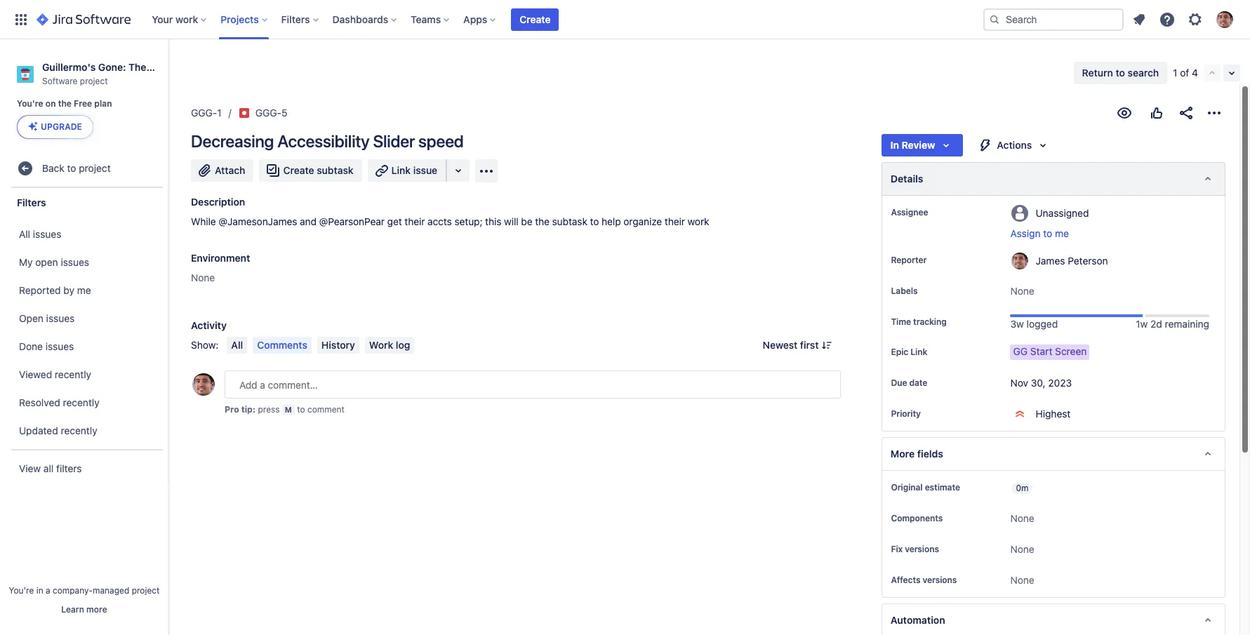 Task type: locate. For each thing, give the bounding box(es) containing it.
view
[[19, 463, 41, 474]]

0 vertical spatial versions
[[905, 544, 939, 555]]

priority
[[891, 409, 921, 419]]

the right on at the left top of page
[[58, 98, 72, 109]]

1 vertical spatial project
[[79, 162, 111, 174]]

2023
[[1048, 377, 1072, 389]]

you're for you're in a company-managed project
[[9, 585, 34, 596]]

1 horizontal spatial create
[[520, 13, 551, 25]]

0 vertical spatial 1
[[1173, 67, 1178, 79]]

log
[[396, 339, 410, 351]]

1 vertical spatial recently
[[63, 397, 99, 408]]

all button
[[227, 337, 247, 354]]

fields
[[918, 448, 944, 460]]

0 vertical spatial me
[[1055, 227, 1069, 239]]

2 vertical spatial project
[[132, 585, 160, 596]]

project for gone:
[[80, 76, 108, 86]]

1 vertical spatial subtask
[[552, 215, 587, 227]]

guillermo's
[[42, 61, 96, 73]]

1 left bug image
[[217, 107, 222, 119]]

get
[[387, 215, 402, 227]]

0 vertical spatial subtask
[[317, 164, 354, 176]]

0 vertical spatial create
[[520, 13, 551, 25]]

1 vertical spatial versions
[[923, 575, 957, 586]]

project right managed
[[132, 585, 160, 596]]

game
[[149, 61, 176, 73]]

filters right projects dropdown button
[[281, 13, 310, 25]]

recently for resolved recently
[[63, 397, 99, 408]]

to right assign
[[1043, 227, 1052, 239]]

to
[[1116, 67, 1125, 79], [67, 162, 76, 174], [590, 215, 599, 227], [1043, 227, 1052, 239], [297, 404, 305, 415]]

1 left of
[[1173, 67, 1178, 79]]

1 horizontal spatial their
[[665, 215, 685, 227]]

me inside group
[[77, 284, 91, 296]]

1 ggg- from the left
[[191, 107, 217, 119]]

recently down "resolved recently" link
[[61, 425, 97, 437]]

to for back
[[67, 162, 76, 174]]

0 horizontal spatial all
[[19, 228, 30, 240]]

1 vertical spatial you're
[[9, 585, 34, 596]]

create inside button
[[283, 164, 314, 176]]

attach button
[[191, 159, 254, 182]]

project for in
[[132, 585, 160, 596]]

1 horizontal spatial 1
[[1173, 67, 1178, 79]]

nov
[[1010, 377, 1028, 389]]

peterson
[[1068, 254, 1108, 266]]

free
[[74, 98, 92, 109]]

link left issue
[[391, 164, 411, 176]]

will
[[504, 215, 518, 227]]

project down gone:
[[80, 76, 108, 86]]

my
[[19, 256, 33, 268]]

show:
[[191, 339, 219, 351]]

back
[[42, 162, 64, 174]]

newest
[[763, 339, 798, 351]]

my open issues
[[19, 256, 89, 268]]

issues up "viewed recently"
[[45, 340, 74, 352]]

add app image
[[478, 163, 495, 179]]

open issues link
[[7, 305, 164, 333]]

link inside button
[[391, 164, 411, 176]]

you're left on at the left top of page
[[17, 98, 43, 109]]

subtask inside button
[[317, 164, 354, 176]]

link issue button
[[368, 159, 447, 182]]

1 vertical spatial create
[[283, 164, 314, 176]]

their right organize
[[665, 215, 685, 227]]

0 vertical spatial link
[[391, 164, 411, 176]]

jira software image
[[37, 11, 131, 28], [37, 11, 131, 28]]

none for environment
[[191, 272, 215, 284]]

open
[[19, 312, 43, 324]]

issues down reported by me
[[46, 312, 75, 324]]

me inside button
[[1055, 227, 1069, 239]]

the right be
[[535, 215, 550, 227]]

Add a comment… field
[[225, 371, 841, 399]]

create inside 'button'
[[520, 13, 551, 25]]

1 horizontal spatial link
[[911, 347, 928, 358]]

me right by
[[77, 284, 91, 296]]

link right epic
[[911, 347, 928, 358]]

recently down 'done issues' link at the bottom of page
[[55, 368, 91, 380]]

your
[[152, 13, 173, 25]]

notifications image
[[1131, 11, 1148, 28]]

you're left in
[[9, 585, 34, 596]]

versions for affects versions
[[923, 575, 957, 586]]

2 ggg- from the left
[[255, 107, 282, 119]]

versions for fix versions
[[905, 544, 939, 555]]

all inside all button
[[231, 339, 243, 351]]

group containing all issues
[[7, 216, 164, 449]]

speed
[[418, 131, 464, 151]]

to right "back"
[[67, 162, 76, 174]]

subtask down decreasing accessibility slider speed
[[317, 164, 354, 176]]

accessibility
[[277, 131, 369, 151]]

details
[[891, 173, 924, 185]]

filters up all issues at the top of page
[[17, 196, 46, 208]]

more fields element
[[882, 438, 1226, 471]]

0 horizontal spatial their
[[405, 215, 425, 227]]

0 vertical spatial all
[[19, 228, 30, 240]]

create right apps popup button at the top
[[520, 13, 551, 25]]

in
[[36, 585, 43, 596]]

history button
[[317, 337, 359, 354]]

software
[[42, 76, 78, 86]]

search image
[[989, 14, 1000, 25]]

learn
[[61, 604, 84, 615]]

0 vertical spatial recently
[[55, 368, 91, 380]]

Search field
[[983, 8, 1124, 31]]

all
[[43, 463, 54, 474]]

project right "back"
[[79, 162, 111, 174]]

1 horizontal spatial all
[[231, 339, 243, 351]]

work
[[175, 13, 198, 25], [688, 215, 709, 227]]

filters inside filters popup button
[[281, 13, 310, 25]]

me for assign to me
[[1055, 227, 1069, 239]]

subtask left help at left top
[[552, 215, 587, 227]]

all right show:
[[231, 339, 243, 351]]

their right get
[[405, 215, 425, 227]]

me
[[1055, 227, 1069, 239], [77, 284, 91, 296]]

copy link to issue image
[[285, 107, 296, 118]]

2 vertical spatial recently
[[61, 425, 97, 437]]

1w
[[1136, 318, 1148, 330]]

project
[[80, 76, 108, 86], [79, 162, 111, 174], [132, 585, 160, 596]]

0 vertical spatial project
[[80, 76, 108, 86]]

newest first button
[[754, 337, 841, 354]]

due date
[[891, 378, 927, 388]]

recently down viewed recently link
[[63, 397, 99, 408]]

1 vertical spatial me
[[77, 284, 91, 296]]

all inside all issues link
[[19, 228, 30, 240]]

all up "my"
[[19, 228, 30, 240]]

0 vertical spatial work
[[175, 13, 198, 25]]

while
[[191, 215, 216, 227]]

more fields
[[891, 448, 944, 460]]

1 of 4
[[1173, 67, 1198, 79]]

assign
[[1010, 227, 1041, 239]]

menu bar containing all
[[224, 337, 417, 354]]

versions right fix
[[905, 544, 939, 555]]

1 horizontal spatial me
[[1055, 227, 1069, 239]]

0 horizontal spatial ggg-
[[191, 107, 217, 119]]

0 horizontal spatial me
[[77, 284, 91, 296]]

none for labels
[[1010, 285, 1034, 297]]

settings image
[[1187, 11, 1204, 28]]

to for assign
[[1043, 227, 1052, 239]]

ggg-
[[191, 107, 217, 119], [255, 107, 282, 119]]

to inside button
[[1116, 67, 1125, 79]]

create down "accessibility" at top left
[[283, 164, 314, 176]]

menu bar
[[224, 337, 417, 354]]

0 vertical spatial filters
[[281, 13, 310, 25]]

1 horizontal spatial filters
[[281, 13, 310, 25]]

all for all issues
[[19, 228, 30, 240]]

learn more
[[61, 604, 107, 615]]

banner
[[0, 0, 1250, 39]]

you're
[[17, 98, 43, 109], [9, 585, 34, 596]]

1 vertical spatial the
[[535, 215, 550, 227]]

return to search button
[[1074, 62, 1167, 84]]

create for create
[[520, 13, 551, 25]]

ggg-1
[[191, 107, 222, 119]]

fix
[[891, 544, 903, 555]]

me down unassigned at right top
[[1055, 227, 1069, 239]]

open issues
[[19, 312, 75, 324]]

more
[[891, 448, 915, 460]]

link
[[391, 164, 411, 176], [911, 347, 928, 358]]

0 horizontal spatial create
[[283, 164, 314, 176]]

tip:
[[241, 404, 256, 415]]

vote options: no one has voted for this issue yet. image
[[1148, 105, 1165, 121]]

on
[[46, 98, 56, 109]]

newest first
[[763, 339, 819, 351]]

ggg- for 5
[[255, 107, 282, 119]]

watch options: you are not watching this issue, 0 people watching image
[[1116, 105, 1133, 121]]

return
[[1082, 67, 1113, 79]]

ggg- left copy link to issue image
[[255, 107, 282, 119]]

gg
[[1013, 346, 1028, 358]]

due
[[891, 378, 907, 388]]

review
[[902, 139, 935, 151]]

project inside guillermo's gone: the game software project
[[80, 76, 108, 86]]

1 vertical spatial all
[[231, 339, 243, 351]]

1 horizontal spatial ggg-
[[255, 107, 282, 119]]

managed
[[93, 585, 129, 596]]

issues up open
[[33, 228, 61, 240]]

0 horizontal spatial link
[[391, 164, 411, 176]]

automation element
[[882, 604, 1226, 635]]

original estimate
[[891, 482, 960, 493]]

1 horizontal spatial work
[[688, 215, 709, 227]]

original
[[891, 482, 923, 493]]

search
[[1128, 67, 1159, 79]]

work right organize
[[688, 215, 709, 227]]

epic link
[[891, 347, 928, 358]]

bug image
[[238, 107, 250, 119]]

none
[[191, 272, 215, 284], [1010, 285, 1034, 297], [1010, 513, 1034, 525], [1010, 544, 1034, 555], [1010, 574, 1034, 586]]

fix versions
[[891, 544, 939, 555]]

0 horizontal spatial the
[[58, 98, 72, 109]]

0 horizontal spatial work
[[175, 13, 198, 25]]

3w logged
[[1010, 318, 1058, 330]]

while @jamesonjames and @pearsonpear get their accts setup; this will be the subtask to help organize their work
[[191, 215, 709, 227]]

assignee pin to top. only you can see pinned fields. image
[[931, 207, 942, 218]]

to inside button
[[1043, 227, 1052, 239]]

0 horizontal spatial subtask
[[317, 164, 354, 176]]

0 vertical spatial you're
[[17, 98, 43, 109]]

issues for open issues
[[46, 312, 75, 324]]

versions left affects versions pin to top. only you can see pinned fields. image
[[923, 575, 957, 586]]

viewed
[[19, 368, 52, 380]]

learn more button
[[61, 604, 107, 616]]

work right your
[[175, 13, 198, 25]]

be
[[521, 215, 532, 227]]

0 vertical spatial the
[[58, 98, 72, 109]]

screen
[[1055, 346, 1087, 358]]

in review
[[890, 139, 935, 151]]

ggg- left bug image
[[191, 107, 217, 119]]

unassigned
[[1036, 207, 1089, 219]]

affects versions pin to top. only you can see pinned fields. image
[[960, 575, 971, 586]]

a
[[46, 585, 50, 596]]

profile image of james peterson image
[[192, 373, 215, 396]]

to right the return
[[1116, 67, 1125, 79]]

0 horizontal spatial 1
[[217, 107, 222, 119]]

james
[[1036, 254, 1065, 266]]

group
[[7, 216, 164, 449]]

you're for you're on the free plan
[[17, 98, 43, 109]]

0 horizontal spatial filters
[[17, 196, 46, 208]]

upgrade
[[41, 122, 82, 132]]



Task type: vqa. For each thing, say whether or not it's contained in the screenshot.
Arcu
no



Task type: describe. For each thing, give the bounding box(es) containing it.
banner containing your work
[[0, 0, 1250, 39]]

assignee
[[891, 207, 928, 218]]

link issue
[[391, 164, 437, 176]]

decreasing accessibility slider speed
[[191, 131, 464, 151]]

ggg-5 link
[[255, 105, 288, 121]]

comments button
[[253, 337, 312, 354]]

logged
[[1027, 318, 1058, 330]]

resolved
[[19, 397, 60, 408]]

first
[[800, 339, 819, 351]]

1 vertical spatial filters
[[17, 196, 46, 208]]

updated recently
[[19, 425, 97, 437]]

more
[[86, 604, 107, 615]]

upgrade button
[[18, 116, 93, 139]]

you're on the free plan
[[17, 98, 112, 109]]

updated
[[19, 425, 58, 437]]

james peterson
[[1036, 254, 1108, 266]]

1 horizontal spatial the
[[535, 215, 550, 227]]

activity
[[191, 319, 227, 331]]

automation
[[891, 614, 946, 626]]

1 horizontal spatial subtask
[[552, 215, 587, 227]]

1 vertical spatial 1
[[217, 107, 222, 119]]

gg start screen link
[[1010, 345, 1090, 360]]

slider
[[373, 131, 415, 151]]

gone:
[[98, 61, 126, 73]]

view all filters
[[19, 463, 82, 474]]

1 vertical spatial work
[[688, 215, 709, 227]]

newest first image
[[822, 340, 833, 351]]

project inside the "back to project" link
[[79, 162, 111, 174]]

ggg- for 1
[[191, 107, 217, 119]]

4
[[1192, 67, 1198, 79]]

plan
[[94, 98, 112, 109]]

create for create subtask
[[283, 164, 314, 176]]

me for reported by me
[[77, 284, 91, 296]]

@pearsonpear
[[319, 215, 385, 227]]

create button
[[511, 8, 559, 31]]

issues for done issues
[[45, 340, 74, 352]]

dashboards
[[332, 13, 388, 25]]

primary element
[[8, 0, 983, 39]]

work log
[[369, 339, 410, 351]]

ggg-1 link
[[191, 105, 222, 121]]

1 vertical spatial link
[[911, 347, 928, 358]]

filters button
[[277, 8, 324, 31]]

all for all
[[231, 339, 243, 351]]

m
[[285, 405, 292, 414]]

in
[[890, 139, 899, 151]]

assign to me
[[1010, 227, 1069, 239]]

done issues link
[[7, 333, 164, 361]]

environment
[[191, 252, 250, 264]]

affects versions
[[891, 575, 957, 586]]

1 their from the left
[[405, 215, 425, 227]]

sidebar navigation image
[[153, 56, 184, 84]]

teams button
[[407, 8, 455, 31]]

you're in a company-managed project
[[9, 585, 160, 596]]

issues right open
[[61, 256, 89, 268]]

to for return
[[1116, 67, 1125, 79]]

pro tip: press m to comment
[[225, 404, 345, 415]]

components
[[891, 513, 943, 524]]

details element
[[882, 162, 1226, 196]]

epic
[[891, 347, 908, 358]]

2d
[[1151, 318, 1162, 330]]

create subtask button
[[259, 159, 362, 182]]

2 their from the left
[[665, 215, 685, 227]]

all issues link
[[7, 221, 164, 249]]

none for affects versions
[[1010, 574, 1034, 586]]

comments
[[257, 339, 307, 351]]

tracking
[[913, 317, 947, 327]]

issues for all issues
[[33, 228, 61, 240]]

viewed recently link
[[7, 361, 164, 389]]

apps
[[463, 13, 487, 25]]

to right m
[[297, 404, 305, 415]]

gg start screen
[[1013, 346, 1087, 358]]

actions
[[997, 139, 1032, 151]]

projects button
[[216, 8, 273, 31]]

guillermo's gone: the game software project
[[42, 61, 176, 86]]

estimate
[[925, 482, 960, 493]]

actions image
[[1206, 105, 1223, 121]]

@jamesonjames
[[219, 215, 297, 227]]

work
[[369, 339, 393, 351]]

open
[[35, 256, 58, 268]]

reported by me link
[[7, 277, 164, 305]]

3w
[[1010, 318, 1024, 330]]

your profile and settings image
[[1216, 11, 1233, 28]]

projects
[[221, 13, 259, 25]]

and
[[300, 215, 317, 227]]

issue
[[413, 164, 437, 176]]

company-
[[53, 585, 93, 596]]

share image
[[1178, 105, 1195, 121]]

description
[[191, 196, 245, 208]]

appswitcher icon image
[[13, 11, 29, 28]]

reported by me
[[19, 284, 91, 296]]

back to project
[[42, 162, 111, 174]]

1w 2d remaining
[[1136, 318, 1209, 330]]

resolved recently link
[[7, 389, 164, 417]]

link web pages and more image
[[450, 162, 467, 179]]

reporter
[[891, 255, 927, 265]]

work inside your work dropdown button
[[175, 13, 198, 25]]

30,
[[1031, 377, 1046, 389]]

labels pin to top. only you can see pinned fields. image
[[921, 286, 932, 297]]

recently for updated recently
[[61, 425, 97, 437]]

work log button
[[365, 337, 414, 354]]

help image
[[1159, 11, 1176, 28]]

0m
[[1016, 483, 1029, 494]]

recently for viewed recently
[[55, 368, 91, 380]]

help
[[602, 215, 621, 227]]

to left help at left top
[[590, 215, 599, 227]]



